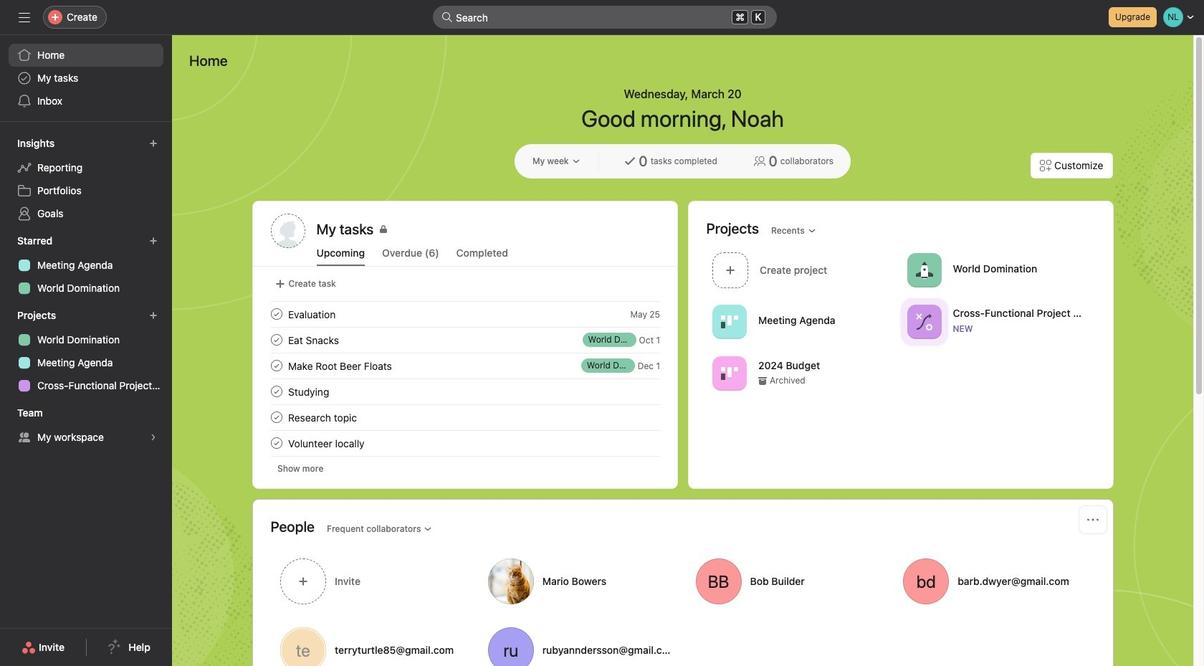 Task type: describe. For each thing, give the bounding box(es) containing it.
3 list item from the top
[[253, 353, 677, 379]]

board image
[[721, 313, 738, 330]]

Search tasks, projects, and more text field
[[433, 6, 777, 29]]

2 mark complete image from the top
[[268, 383, 285, 400]]

board image
[[721, 365, 738, 382]]

mark complete checkbox for fifth list item from the top of the page
[[268, 434, 285, 452]]

insights element
[[0, 130, 172, 228]]

1 mark complete image from the top
[[268, 331, 285, 348]]

3 mark complete image from the top
[[268, 409, 285, 426]]

3 mark complete image from the top
[[268, 434, 285, 452]]

1 mark complete image from the top
[[268, 305, 285, 323]]

starred element
[[0, 228, 172, 303]]

rocket image
[[916, 261, 933, 279]]

3 mark complete checkbox from the top
[[268, 409, 285, 426]]

hide sidebar image
[[19, 11, 30, 23]]

2 list item from the top
[[253, 327, 677, 353]]

projects element
[[0, 303, 172, 400]]

2 mark complete checkbox from the top
[[268, 357, 285, 374]]

new insights image
[[149, 139, 158, 148]]



Task type: locate. For each thing, give the bounding box(es) containing it.
0 vertical spatial mark complete checkbox
[[268, 331, 285, 348]]

2 vertical spatial mark complete checkbox
[[268, 434, 285, 452]]

mark complete checkbox for second list item from the bottom
[[268, 383, 285, 400]]

1 mark complete checkbox from the top
[[268, 331, 285, 348]]

mark complete checkbox for 1st list item
[[268, 305, 285, 323]]

1 vertical spatial mark complete image
[[268, 357, 285, 374]]

1 list item from the top
[[253, 301, 677, 327]]

2 vertical spatial mark complete checkbox
[[268, 409, 285, 426]]

list item
[[253, 301, 677, 327], [253, 327, 677, 353], [253, 353, 677, 379], [253, 379, 677, 404], [253, 430, 677, 456]]

mark complete image
[[268, 305, 285, 323], [268, 383, 285, 400], [268, 409, 285, 426]]

Mark complete checkbox
[[268, 331, 285, 348], [268, 357, 285, 374], [268, 409, 285, 426]]

mark complete image
[[268, 331, 285, 348], [268, 357, 285, 374], [268, 434, 285, 452]]

2 mark complete image from the top
[[268, 357, 285, 374]]

1 vertical spatial mark complete checkbox
[[268, 383, 285, 400]]

2 mark complete checkbox from the top
[[268, 383, 285, 400]]

0 vertical spatial mark complete checkbox
[[268, 305, 285, 323]]

1 vertical spatial mark complete image
[[268, 383, 285, 400]]

new project or portfolio image
[[149, 311, 158, 320]]

1 mark complete checkbox from the top
[[268, 305, 285, 323]]

None field
[[433, 6, 777, 29]]

add items to starred image
[[149, 237, 158, 245]]

teams element
[[0, 400, 172, 452]]

add profile photo image
[[271, 214, 305, 248]]

2 vertical spatial mark complete image
[[268, 434, 285, 452]]

0 vertical spatial mark complete image
[[268, 331, 285, 348]]

5 list item from the top
[[253, 430, 677, 456]]

2 vertical spatial mark complete image
[[268, 409, 285, 426]]

1 vertical spatial mark complete checkbox
[[268, 357, 285, 374]]

0 vertical spatial mark complete image
[[268, 305, 285, 323]]

see details, my workspace image
[[149, 433, 158, 442]]

prominent image
[[442, 11, 453, 23]]

4 list item from the top
[[253, 379, 677, 404]]

Mark complete checkbox
[[268, 305, 285, 323], [268, 383, 285, 400], [268, 434, 285, 452]]

global element
[[0, 35, 172, 121]]

line_and_symbols image
[[916, 313, 933, 330]]

3 mark complete checkbox from the top
[[268, 434, 285, 452]]



Task type: vqa. For each thing, say whether or not it's contained in the screenshot.
left task
no



